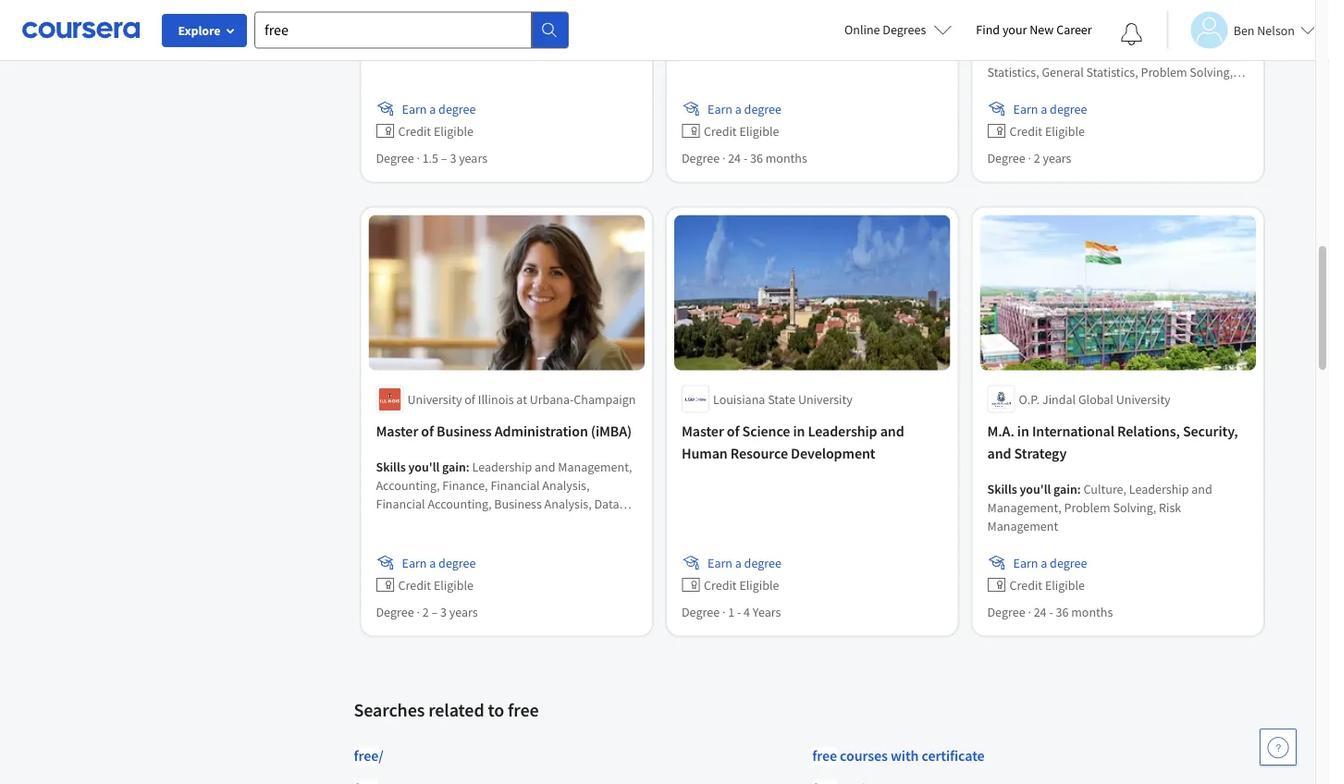Task type: describe. For each thing, give the bounding box(es) containing it.
leadership inside master of science in leadership and human resource development
[[808, 422, 878, 441]]

degree · 2 – 3 years
[[376, 604, 478, 620]]

m.a. in international relations, security, and strategy link
[[988, 421, 1249, 465]]

earn a degree for degree · 1.5 – 3 years
[[402, 101, 476, 117]]

data
[[778, 4, 803, 21]]

1.5
[[422, 150, 439, 166]]

master for master of business administration (imba)
[[376, 422, 418, 441]]

degree for degree · 2 – 3 years
[[376, 604, 414, 620]]

a for degree · 2 years
[[1041, 101, 1048, 117]]

· for degree · 2 years
[[1028, 150, 1031, 166]]

university of illinois at urbana-champaign
[[408, 391, 636, 408]]

strategy
[[1015, 445, 1067, 463]]

3 university from the left
[[1116, 391, 1171, 408]]

data analysis, econometrics, epidemiology, finance, leadership development, taxes
[[682, 4, 933, 58]]

explore
[[178, 22, 221, 39]]

online degrees button
[[830, 9, 967, 50]]

degree for degree · 24 - 36 months
[[744, 101, 782, 117]]

coursera image
[[22, 15, 140, 45]]

certificate
[[922, 747, 985, 766]]

analysis,
[[806, 4, 853, 21]]

show notifications image
[[1121, 23, 1143, 45]]

courses
[[840, 747, 888, 766]]

degree · 2 years
[[988, 150, 1072, 166]]

a for degree · 1 - 4 years
[[735, 555, 742, 571]]

econometrics,
[[855, 4, 933, 21]]

free for free /
[[354, 747, 379, 766]]

of for business
[[421, 422, 434, 441]]

ben nelson
[[1234, 22, 1295, 38]]

- for degree ·  24 - 36 months
[[1050, 604, 1054, 620]]

/
[[379, 747, 384, 766]]

culture,
[[1084, 481, 1127, 497]]

degree for degree · 1.5 – 3 years
[[439, 101, 476, 117]]

development,
[[682, 41, 758, 58]]

What do you want to learn? text field
[[254, 12, 532, 49]]

development
[[791, 445, 876, 463]]

and for master of science in leadership and human resource development
[[880, 422, 904, 441]]

earn a degree for degree · 2 – 3 years
[[402, 555, 476, 571]]

3 for 2
[[440, 604, 447, 620]]

to
[[488, 699, 504, 722]]

find your new career
[[976, 21, 1092, 38]]

m.a. in international relations, security, and strategy
[[988, 422, 1238, 463]]

leadership inside data analysis, econometrics, epidemiology, finance, leadership development, taxes
[[810, 23, 870, 40]]

finance,
[[762, 23, 808, 40]]

credit for degree · 1 - 4 years
[[704, 577, 737, 594]]

earn a degree for degree ·  24 - 36 months
[[1014, 555, 1087, 571]]

· for degree · 1 - 4 years
[[722, 604, 726, 620]]

at
[[517, 391, 527, 408]]

2 for years
[[1034, 150, 1041, 166]]

find your new career link
[[967, 19, 1102, 42]]

credit for degree · 2 – 3 years
[[398, 577, 431, 594]]

eligible for degree · 2 years
[[1045, 123, 1085, 139]]

earn for degree · 24 - 36 months
[[708, 101, 733, 117]]

2 university from the left
[[798, 391, 853, 408]]

credit eligible for degree · 1.5 – 3 years
[[398, 123, 474, 139]]

a for degree · 1.5 – 3 years
[[430, 101, 436, 117]]

· for degree · 1.5 – 3 years
[[417, 150, 420, 166]]

eligible for degree · 24 - 36 months
[[740, 123, 780, 139]]

culture, leadership and management, problem solving, risk management
[[988, 481, 1213, 534]]

ben
[[1234, 22, 1255, 38]]

eligible for degree ·  24 - 36 months
[[1045, 577, 1085, 594]]

36 for degree ·  24 - 36 months
[[1056, 604, 1069, 620]]

master of science in leadership and human resource development link
[[682, 421, 943, 465]]

and for m.a. in international relations, security, and strategy
[[988, 445, 1012, 463]]

louisiana state university
[[713, 391, 853, 408]]

credit for degree · 2 years
[[1010, 123, 1043, 139]]

master for master of science in leadership and human resource development
[[682, 422, 724, 441]]

new
[[1030, 21, 1054, 38]]

administration
[[495, 422, 588, 441]]

degree · 1.5 – 3 years
[[376, 150, 488, 166]]

- for degree · 1 - 4 years
[[737, 604, 741, 620]]

earn for degree ·  24 - 36 months
[[1014, 555, 1038, 571]]

1 horizontal spatial free
[[508, 699, 539, 722]]

global
[[1079, 391, 1114, 408]]

problem
[[1065, 499, 1111, 516]]

a for degree ·  24 - 36 months
[[1041, 555, 1048, 571]]

earn for degree · 1 - 4 years
[[708, 555, 733, 571]]

of for science
[[727, 422, 740, 441]]

degree for degree · 1 - 4 years
[[744, 555, 782, 571]]

resource
[[731, 445, 788, 463]]

credit for degree ·  24 - 36 months
[[1010, 577, 1043, 594]]

degree for degree · 2 – 3 years
[[439, 555, 476, 571]]

degree for degree · 1 - 4 years
[[682, 604, 720, 620]]



Task type: vqa. For each thing, say whether or not it's contained in the screenshot.
urbana-
yes



Task type: locate. For each thing, give the bounding box(es) containing it.
2 horizontal spatial of
[[727, 422, 740, 441]]

3 for 1.5
[[450, 150, 456, 166]]

2 for –
[[422, 604, 429, 620]]

earn a degree
[[402, 101, 476, 117], [708, 101, 782, 117], [1014, 101, 1087, 117], [402, 555, 476, 571], [708, 555, 782, 571], [1014, 555, 1087, 571]]

1 university from the left
[[408, 391, 462, 408]]

skills
[[376, 4, 406, 21], [988, 27, 1017, 43], [376, 459, 406, 475], [988, 481, 1017, 497]]

1 vertical spatial 2
[[422, 604, 429, 620]]

eligible up years
[[740, 577, 780, 594]]

(imba)
[[591, 422, 632, 441]]

a up degree · 2 – 3 years
[[430, 555, 436, 571]]

university up business
[[408, 391, 462, 408]]

help center image
[[1268, 736, 1290, 759]]

human
[[682, 445, 728, 463]]

1 horizontal spatial and
[[988, 445, 1012, 463]]

master of science in leadership and human resource development
[[682, 422, 904, 463]]

leadership up risk
[[1130, 481, 1189, 497]]

- for degree · 24 - 36 months
[[744, 150, 748, 166]]

0 horizontal spatial and
[[880, 422, 904, 441]]

0 horizontal spatial months
[[766, 150, 808, 166]]

0 vertical spatial months
[[766, 150, 808, 166]]

free left courses
[[813, 747, 837, 766]]

0 horizontal spatial 36
[[750, 150, 763, 166]]

1
[[728, 604, 735, 620]]

eligible up degree · 2 years
[[1045, 123, 1085, 139]]

24 for degree · 24 - 36 months
[[728, 150, 741, 166]]

and inside master of science in leadership and human resource development
[[880, 422, 904, 441]]

earn a degree for degree · 1 - 4 years
[[708, 555, 782, 571]]

credit for degree · 24 - 36 months
[[704, 123, 737, 139]]

ben nelson button
[[1167, 12, 1316, 49]]

credit eligible for degree · 2 – 3 years
[[398, 577, 474, 594]]

credit eligible up "degree · 24 - 36 months"
[[704, 123, 780, 139]]

credit eligible up degree · 2 years
[[1010, 123, 1085, 139]]

0 horizontal spatial 24
[[728, 150, 741, 166]]

2 horizontal spatial university
[[1116, 391, 1171, 408]]

leadership inside culture, leadership and management, problem solving, risk management
[[1130, 481, 1189, 497]]

university
[[408, 391, 462, 408], [798, 391, 853, 408], [1116, 391, 1171, 408]]

master up human
[[682, 422, 724, 441]]

management,
[[988, 499, 1062, 516]]

related
[[428, 699, 484, 722]]

illinois
[[478, 391, 514, 408]]

earn up "degree · 24 - 36 months"
[[708, 101, 733, 117]]

· for degree · 2 – 3 years
[[417, 604, 420, 620]]

eligible for degree · 1 - 4 years
[[740, 577, 780, 594]]

a
[[430, 101, 436, 117], [735, 101, 742, 117], [1041, 101, 1048, 117], [430, 555, 436, 571], [735, 555, 742, 571], [1041, 555, 1048, 571]]

free
[[508, 699, 539, 722], [354, 747, 379, 766], [813, 747, 837, 766]]

o.p.
[[1019, 391, 1040, 408]]

0 vertical spatial 3
[[450, 150, 456, 166]]

earn for degree · 2 years
[[1014, 101, 1038, 117]]

nelson
[[1258, 22, 1295, 38]]

0 horizontal spatial master
[[376, 422, 418, 441]]

credit up "degree · 24 - 36 months"
[[704, 123, 737, 139]]

louisiana
[[713, 391, 765, 408]]

find
[[976, 21, 1000, 38]]

degree for degree · 2 years
[[1050, 101, 1087, 117]]

:
[[466, 4, 470, 21], [1078, 27, 1081, 43], [466, 459, 470, 475], [1078, 481, 1081, 497]]

credit up degree · 2 – 3 years
[[398, 577, 431, 594]]

· for degree · 24 - 36 months
[[722, 150, 726, 166]]

and inside culture, leadership and management, problem solving, risk management
[[1192, 481, 1213, 497]]

· for degree ·  24 - 36 months
[[1028, 604, 1031, 620]]

searches related to free
[[354, 699, 539, 722]]

0 horizontal spatial in
[[793, 422, 805, 441]]

– for 1.5
[[441, 150, 447, 166]]

of down the louisiana
[[727, 422, 740, 441]]

degree for degree · 2 years
[[988, 150, 1026, 166]]

of left illinois
[[465, 391, 475, 408]]

master inside 'master of business administration (imba)' link
[[376, 422, 418, 441]]

1 vertical spatial 3
[[440, 604, 447, 620]]

1 master from the left
[[376, 422, 418, 441]]

degree up the 'degree ·  24 - 36 months'
[[1050, 555, 1087, 571]]

eligible for degree · 1.5 – 3 years
[[434, 123, 474, 139]]

0 horizontal spatial free
[[354, 747, 379, 766]]

earn a degree up degree · 2 years
[[1014, 101, 1087, 117]]

degrees
[[883, 21, 926, 38]]

eligible up the 'degree ·  24 - 36 months'
[[1045, 577, 1085, 594]]

skills you'll gain :
[[376, 4, 472, 21], [988, 27, 1084, 43], [376, 459, 472, 475], [988, 481, 1084, 497]]

master inside master of science in leadership and human resource development
[[682, 422, 724, 441]]

2 in from the left
[[1018, 422, 1030, 441]]

1 vertical spatial 24
[[1034, 604, 1047, 620]]

1 horizontal spatial 24
[[1034, 604, 1047, 620]]

degree up "degree · 24 - 36 months"
[[744, 101, 782, 117]]

degree for degree ·  24 - 36 months
[[988, 604, 1026, 620]]

0 vertical spatial –
[[441, 150, 447, 166]]

1 horizontal spatial –
[[441, 150, 447, 166]]

2 vertical spatial and
[[1192, 481, 1213, 497]]

0 horizontal spatial university
[[408, 391, 462, 408]]

degree
[[376, 150, 414, 166], [682, 150, 720, 166], [988, 150, 1026, 166], [376, 604, 414, 620], [682, 604, 720, 620], [988, 604, 1026, 620]]

master
[[376, 422, 418, 441], [682, 422, 724, 441]]

master of business administration (imba)
[[376, 422, 632, 441]]

degree up degree · 2 – 3 years
[[439, 555, 476, 571]]

earn a degree up 4
[[708, 555, 782, 571]]

credit up the 'degree ·  24 - 36 months'
[[1010, 577, 1043, 594]]

eligible up degree · 1.5 – 3 years
[[434, 123, 474, 139]]

a for degree · 2 – 3 years
[[430, 555, 436, 571]]

24
[[728, 150, 741, 166], [1034, 604, 1047, 620]]

0 vertical spatial leadership
[[810, 23, 870, 40]]

champaign
[[574, 391, 636, 408]]

credit eligible up degree · 1.5 – 3 years
[[398, 123, 474, 139]]

in inside m.a. in international relations, security, and strategy
[[1018, 422, 1030, 441]]

·
[[417, 150, 420, 166], [722, 150, 726, 166], [1028, 150, 1031, 166], [417, 604, 420, 620], [722, 604, 726, 620], [1028, 604, 1031, 620]]

online degrees
[[845, 21, 926, 38]]

earn a degree up degree · 2 – 3 years
[[402, 555, 476, 571]]

2 master from the left
[[682, 422, 724, 441]]

2 vertical spatial leadership
[[1130, 481, 1189, 497]]

years for degree · 1.5 – 3 years
[[459, 150, 488, 166]]

credit eligible up the 'degree ·  24 - 36 months'
[[1010, 577, 1085, 594]]

in
[[793, 422, 805, 441], [1018, 422, 1030, 441]]

of for illinois
[[465, 391, 475, 408]]

36
[[750, 150, 763, 166], [1056, 604, 1069, 620]]

degree ·  24 - 36 months
[[988, 604, 1113, 620]]

–
[[441, 150, 447, 166], [432, 604, 438, 620]]

with
[[891, 747, 919, 766]]

earn up 1.5 at the top left of the page
[[402, 101, 427, 117]]

a up degree · 1 - 4 years
[[735, 555, 742, 571]]

0 vertical spatial 2
[[1034, 150, 1041, 166]]

2 horizontal spatial and
[[1192, 481, 1213, 497]]

earn for degree · 2 – 3 years
[[402, 555, 427, 571]]

earn a degree for degree · 2 years
[[1014, 101, 1087, 117]]

degree for degree ·  24 - 36 months
[[1050, 555, 1087, 571]]

earn a degree for degree · 24 - 36 months
[[708, 101, 782, 117]]

taxes
[[761, 41, 791, 58]]

a for degree · 24 - 36 months
[[735, 101, 742, 117]]

years
[[753, 604, 781, 620]]

2
[[1034, 150, 1041, 166], [422, 604, 429, 620]]

credit eligible for degree · 2 years
[[1010, 123, 1085, 139]]

solving,
[[1113, 499, 1157, 516]]

security,
[[1183, 422, 1238, 441]]

degree · 24 - 36 months
[[682, 150, 808, 166]]

a up degree · 1.5 – 3 years
[[430, 101, 436, 117]]

university right state
[[798, 391, 853, 408]]

– for 2
[[432, 604, 438, 620]]

years for degree · 2 – 3 years
[[449, 604, 478, 620]]

in right science
[[793, 422, 805, 441]]

credit up 1.5 at the top left of the page
[[398, 123, 431, 139]]

0 horizontal spatial 3
[[440, 604, 447, 620]]

credit eligible
[[398, 123, 474, 139], [704, 123, 780, 139], [1010, 123, 1085, 139], [398, 577, 474, 594], [704, 577, 780, 594], [1010, 577, 1085, 594]]

1 vertical spatial –
[[432, 604, 438, 620]]

months for degree ·  24 - 36 months
[[1072, 604, 1113, 620]]

and
[[880, 422, 904, 441], [988, 445, 1012, 463], [1192, 481, 1213, 497]]

0 vertical spatial 36
[[750, 150, 763, 166]]

master of business administration (imba) link
[[376, 421, 637, 443]]

earn
[[402, 101, 427, 117], [708, 101, 733, 117], [1014, 101, 1038, 117], [402, 555, 427, 571], [708, 555, 733, 571], [1014, 555, 1038, 571]]

credit for degree · 1.5 – 3 years
[[398, 123, 431, 139]]

m.a.
[[988, 422, 1015, 441]]

in right m.a.
[[1018, 422, 1030, 441]]

3
[[450, 150, 456, 166], [440, 604, 447, 620]]

24 for degree ·  24 - 36 months
[[1034, 604, 1047, 620]]

state
[[768, 391, 796, 408]]

explore button
[[162, 14, 247, 47]]

degree · 1 - 4 years
[[682, 604, 781, 620]]

science
[[743, 422, 790, 441]]

a down management
[[1041, 555, 1048, 571]]

1 vertical spatial leadership
[[808, 422, 878, 441]]

jindal
[[1043, 391, 1076, 408]]

degree for degree · 24 - 36 months
[[682, 150, 720, 166]]

urbana-
[[530, 391, 574, 408]]

and inside m.a. in international relations, security, and strategy
[[988, 445, 1012, 463]]

international
[[1032, 422, 1115, 441]]

eligible
[[434, 123, 474, 139], [740, 123, 780, 139], [1045, 123, 1085, 139], [434, 577, 474, 594], [740, 577, 780, 594], [1045, 577, 1085, 594]]

1 horizontal spatial university
[[798, 391, 853, 408]]

earn a degree up "degree · 24 - 36 months"
[[708, 101, 782, 117]]

free right to
[[508, 699, 539, 722]]

credit up degree · 2 years
[[1010, 123, 1043, 139]]

1 horizontal spatial months
[[1072, 604, 1113, 620]]

-
[[744, 150, 748, 166], [737, 604, 741, 620], [1050, 604, 1054, 620]]

relations,
[[1118, 422, 1180, 441]]

earn for degree · 1.5 – 3 years
[[402, 101, 427, 117]]

degree up degree · 1.5 – 3 years
[[439, 101, 476, 117]]

searches
[[354, 699, 425, 722]]

degree up years
[[744, 555, 782, 571]]

0 horizontal spatial –
[[432, 604, 438, 620]]

1 vertical spatial 36
[[1056, 604, 1069, 620]]

2 horizontal spatial free
[[813, 747, 837, 766]]

master left business
[[376, 422, 418, 441]]

a up degree · 2 years
[[1041, 101, 1048, 117]]

degree for degree · 1.5 – 3 years
[[376, 150, 414, 166]]

free for free
[[813, 747, 837, 766]]

degree up degree · 2 years
[[1050, 101, 1087, 117]]

eligible for degree · 2 – 3 years
[[434, 577, 474, 594]]

1 horizontal spatial master
[[682, 422, 724, 441]]

a up "degree · 24 - 36 months"
[[735, 101, 742, 117]]

1 horizontal spatial 36
[[1056, 604, 1069, 620]]

gain
[[442, 4, 466, 21], [1054, 27, 1078, 43], [442, 459, 466, 475], [1054, 481, 1078, 497]]

4
[[744, 604, 750, 620]]

credit up 1
[[704, 577, 737, 594]]

o.p. jindal global university
[[1019, 391, 1171, 408]]

credit
[[398, 123, 431, 139], [704, 123, 737, 139], [1010, 123, 1043, 139], [398, 577, 431, 594], [704, 577, 737, 594], [1010, 577, 1043, 594]]

1 horizontal spatial in
[[1018, 422, 1030, 441]]

earn up degree · 2 – 3 years
[[402, 555, 427, 571]]

None search field
[[254, 12, 569, 49]]

1 vertical spatial and
[[988, 445, 1012, 463]]

free down searches at the bottom of page
[[354, 747, 379, 766]]

credit eligible for degree · 24 - 36 months
[[704, 123, 780, 139]]

leadership down analysis,
[[810, 23, 870, 40]]

1 horizontal spatial 3
[[450, 150, 456, 166]]

business
[[437, 422, 492, 441]]

leadership up development
[[808, 422, 878, 441]]

earn up degree · 2 years
[[1014, 101, 1038, 117]]

credit eligible up 4
[[704, 577, 780, 594]]

1 vertical spatial months
[[1072, 604, 1113, 620]]

in inside master of science in leadership and human resource development
[[793, 422, 805, 441]]

0 vertical spatial and
[[880, 422, 904, 441]]

career
[[1057, 21, 1092, 38]]

of left business
[[421, 422, 434, 441]]

your
[[1003, 21, 1027, 38]]

earn down management
[[1014, 555, 1038, 571]]

management
[[988, 518, 1059, 534]]

2 horizontal spatial -
[[1050, 604, 1054, 620]]

0 horizontal spatial -
[[737, 604, 741, 620]]

of
[[465, 391, 475, 408], [421, 422, 434, 441], [727, 422, 740, 441]]

months for degree · 24 - 36 months
[[766, 150, 808, 166]]

years
[[459, 150, 488, 166], [1043, 150, 1072, 166], [449, 604, 478, 620]]

of inside master of science in leadership and human resource development
[[727, 422, 740, 441]]

university up relations,
[[1116, 391, 1171, 408]]

credit eligible up degree · 2 – 3 years
[[398, 577, 474, 594]]

1 in from the left
[[793, 422, 805, 441]]

1 horizontal spatial 2
[[1034, 150, 1041, 166]]

eligible up "degree · 24 - 36 months"
[[740, 123, 780, 139]]

epidemiology,
[[682, 23, 760, 40]]

online
[[845, 21, 880, 38]]

1 horizontal spatial of
[[465, 391, 475, 408]]

0 horizontal spatial of
[[421, 422, 434, 441]]

leadership
[[810, 23, 870, 40], [808, 422, 878, 441], [1130, 481, 1189, 497]]

earn a degree down management
[[1014, 555, 1087, 571]]

eligible up degree · 2 – 3 years
[[434, 577, 474, 594]]

credit eligible for degree ·  24 - 36 months
[[1010, 577, 1085, 594]]

credit eligible for degree · 1 - 4 years
[[704, 577, 780, 594]]

0 vertical spatial 24
[[728, 150, 741, 166]]

1 horizontal spatial -
[[744, 150, 748, 166]]

risk
[[1159, 499, 1182, 516]]

courses with certificate
[[840, 747, 985, 766]]

36 for degree · 24 - 36 months
[[750, 150, 763, 166]]

earn up 1
[[708, 555, 733, 571]]

earn a degree up degree · 1.5 – 3 years
[[402, 101, 476, 117]]

free /
[[354, 747, 384, 766]]

0 horizontal spatial 2
[[422, 604, 429, 620]]



